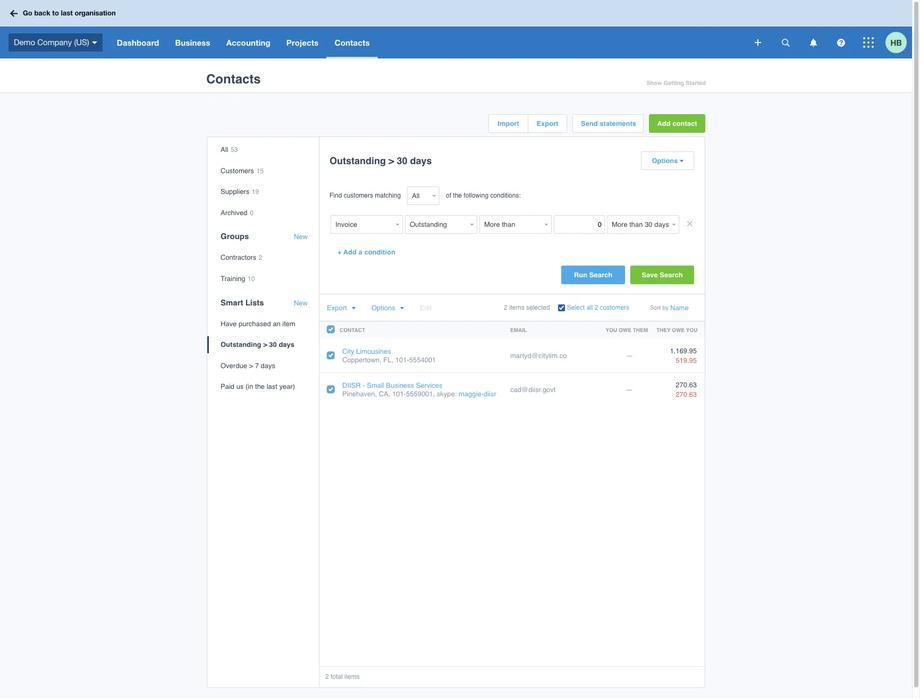 Task type: locate. For each thing, give the bounding box(es) containing it.
1 horizontal spatial options button
[[642, 152, 694, 170]]

items left the selected
[[510, 304, 525, 312]]

options button left edit
[[372, 304, 404, 312]]

us
[[237, 383, 244, 391]]

None checkbox
[[558, 305, 565, 312]]

1 new link from the top
[[294, 233, 308, 241]]

them
[[633, 327, 648, 334]]

0 horizontal spatial options button
[[372, 304, 404, 312]]

matching
[[375, 192, 401, 199]]

1 horizontal spatial owe
[[673, 327, 685, 334]]

1 vertical spatial outstanding > 30 days
[[221, 341, 295, 349]]

getting
[[664, 80, 685, 87]]

None text field
[[554, 215, 605, 234]]

15
[[257, 167, 264, 175]]

demo company (us) button
[[0, 27, 109, 59]]

search right save
[[660, 271, 683, 279]]

0 horizontal spatial contacts
[[206, 72, 261, 87]]

> left 7
[[249, 362, 253, 370]]

2 vertical spatial days
[[261, 362, 276, 370]]

0 vertical spatial options
[[652, 157, 679, 165]]

lists
[[246, 298, 264, 307]]

business button
[[167, 27, 218, 59]]

diisr
[[343, 382, 361, 390]]

1 vertical spatial el image
[[351, 307, 356, 311]]

export right "import" button
[[537, 120, 559, 128]]

the right (in
[[255, 383, 265, 391]]

add right the '+'
[[344, 248, 357, 256]]

sort
[[651, 305, 661, 312]]

svg image
[[864, 37, 875, 48], [782, 39, 790, 47], [810, 39, 817, 47], [838, 39, 846, 47], [755, 39, 762, 46], [92, 41, 97, 44]]

diisr
[[484, 390, 497, 398]]

1 owe from the left
[[619, 327, 632, 334]]

1 vertical spatial >
[[263, 341, 267, 349]]

archived
[[221, 209, 248, 217]]

options for email
[[372, 304, 396, 312]]

0 horizontal spatial days
[[261, 362, 276, 370]]

1 vertical spatial export
[[327, 304, 347, 312]]

0 horizontal spatial add
[[344, 248, 357, 256]]

options button down add contact
[[642, 152, 694, 170]]

1 horizontal spatial search
[[660, 271, 683, 279]]

1 horizontal spatial days
[[279, 341, 295, 349]]

2 total items
[[326, 674, 360, 681]]

new for smart lists
[[294, 299, 308, 307]]

1 vertical spatial days
[[279, 341, 295, 349]]

search for save search
[[660, 271, 683, 279]]

0 horizontal spatial the
[[255, 383, 265, 391]]

-
[[363, 382, 365, 390]]

owe left them
[[619, 327, 632, 334]]

maggie-diisr link
[[459, 390, 497, 398]]

0 vertical spatial outstanding
[[330, 155, 386, 167]]

el image inside 'options' button
[[680, 160, 684, 163]]

30
[[397, 155, 408, 167], [269, 341, 277, 349]]

1 horizontal spatial contacts
[[335, 38, 370, 47]]

customers right all
[[600, 304, 630, 312]]

2 new from the top
[[294, 299, 308, 307]]

270.63 270.63
[[676, 381, 697, 399]]

all
[[221, 146, 228, 154]]

30 up matching
[[397, 155, 408, 167]]

limousines
[[356, 348, 391, 356]]

sort by name
[[651, 304, 689, 312]]

2 you from the left
[[687, 327, 698, 334]]

—
[[627, 352, 634, 360], [627, 386, 634, 394]]

2 vertical spatial >
[[249, 362, 253, 370]]

1 horizontal spatial options
[[652, 157, 679, 165]]

— for 1,169.95
[[627, 352, 634, 360]]

1 vertical spatial outstanding
[[221, 341, 261, 349]]

101- right fl,
[[396, 356, 409, 364]]

new link for groups
[[294, 233, 308, 241]]

2 search from the left
[[660, 271, 683, 279]]

save search button
[[631, 266, 695, 285]]

business
[[175, 38, 210, 47], [386, 382, 414, 390]]

1 horizontal spatial last
[[267, 383, 278, 391]]

el image for export
[[351, 307, 356, 311]]

days down item
[[279, 341, 295, 349]]

1 horizontal spatial items
[[510, 304, 525, 312]]

the right the 'of'
[[453, 192, 462, 199]]

0 vertical spatial business
[[175, 38, 210, 47]]

1 vertical spatial export button
[[327, 304, 356, 312]]

you down select all 2 customers
[[606, 327, 618, 334]]

1 new from the top
[[294, 233, 308, 241]]

0 horizontal spatial outstanding
[[221, 341, 261, 349]]

customers 15
[[221, 167, 264, 175]]

you owe them
[[606, 327, 648, 334]]

1 vertical spatial new
[[294, 299, 308, 307]]

1 search from the left
[[590, 271, 613, 279]]

1 vertical spatial contacts
[[206, 72, 261, 87]]

0 vertical spatial new
[[294, 233, 308, 241]]

1 you from the left
[[606, 327, 618, 334]]

export
[[537, 120, 559, 128], [327, 304, 347, 312]]

101- inside city limousines coppertown, fl, 101-5554001
[[396, 356, 409, 364]]

1 vertical spatial new link
[[294, 299, 308, 308]]

outstanding > 30 days
[[330, 155, 432, 167], [221, 341, 295, 349]]

1 horizontal spatial customers
[[600, 304, 630, 312]]

0 horizontal spatial last
[[61, 9, 73, 17]]

export up contact
[[327, 304, 347, 312]]

1 vertical spatial last
[[267, 383, 278, 391]]

0 horizontal spatial 30
[[269, 341, 277, 349]]

101- inside diisr - small business services pinehaven, ca, 101-5559001, skype: maggie-diisr
[[393, 390, 406, 398]]

0 vertical spatial >
[[389, 155, 394, 167]]

contractors
[[221, 254, 257, 262]]

days right 7
[[261, 362, 276, 370]]

they owe you
[[657, 327, 698, 334]]

2 left total
[[326, 674, 329, 681]]

save search
[[642, 271, 683, 279]]

1 horizontal spatial 30
[[397, 155, 408, 167]]

new
[[294, 233, 308, 241], [294, 299, 308, 307]]

1 horizontal spatial add
[[658, 120, 671, 128]]

0 vertical spatial 270.63
[[676, 381, 697, 389]]

>
[[389, 155, 394, 167], [263, 341, 267, 349], [249, 362, 253, 370]]

export button up contact
[[327, 304, 356, 312]]

owe for you
[[619, 327, 632, 334]]

martyd@citylim.co
[[511, 352, 567, 360]]

archived 0
[[221, 209, 254, 217]]

5554001
[[409, 356, 436, 364]]

export button
[[529, 115, 567, 132], [327, 304, 356, 312]]

0 horizontal spatial search
[[590, 271, 613, 279]]

customers
[[221, 167, 254, 175]]

2
[[259, 254, 263, 262], [504, 304, 508, 312], [595, 304, 599, 312], [326, 674, 329, 681]]

training 10
[[221, 275, 255, 283]]

2 right 'contractors'
[[259, 254, 263, 262]]

owe for they
[[673, 327, 685, 334]]

— for 270.63
[[627, 386, 634, 394]]

city
[[343, 348, 354, 356]]

options for of the following conditions:
[[652, 157, 679, 165]]

send statements button
[[573, 115, 644, 132]]

total
[[331, 674, 343, 681]]

2 owe from the left
[[673, 327, 685, 334]]

30 down an
[[269, 341, 277, 349]]

(in
[[246, 383, 253, 391]]

101-
[[396, 356, 409, 364], [393, 390, 406, 398]]

add contact
[[658, 120, 698, 128]]

el image up contact
[[351, 307, 356, 311]]

outstanding up find customers matching at the top left of the page
[[330, 155, 386, 167]]

2 right all
[[595, 304, 599, 312]]

1 vertical spatial —
[[627, 386, 634, 394]]

search right run
[[590, 271, 613, 279]]

el image down contact
[[680, 160, 684, 163]]

10
[[248, 276, 255, 283]]

run search
[[574, 271, 613, 279]]

projects button
[[279, 27, 327, 59]]

0 vertical spatial days
[[410, 155, 432, 167]]

1 vertical spatial the
[[255, 383, 265, 391]]

of the following conditions:
[[446, 192, 521, 199]]

0 vertical spatial export
[[537, 120, 559, 128]]

banner
[[0, 0, 913, 59]]

0 horizontal spatial business
[[175, 38, 210, 47]]

0 horizontal spatial customers
[[344, 192, 373, 199]]

1 vertical spatial 270.63
[[676, 391, 697, 399]]

organisation
[[75, 9, 116, 17]]

1 horizontal spatial export button
[[529, 115, 567, 132]]

options inside button
[[652, 157, 679, 165]]

hb button
[[886, 27, 913, 59]]

last left year)
[[267, 383, 278, 391]]

0 vertical spatial options button
[[642, 152, 694, 170]]

navigation
[[109, 27, 748, 59]]

options left el icon
[[372, 304, 396, 312]]

customers right find
[[344, 192, 373, 199]]

started
[[686, 80, 706, 87]]

2 left the selected
[[504, 304, 508, 312]]

1 horizontal spatial export
[[537, 120, 559, 128]]

1 vertical spatial options
[[372, 304, 396, 312]]

owe
[[619, 327, 632, 334], [673, 327, 685, 334]]

contacts right projects dropdown button
[[335, 38, 370, 47]]

el image
[[680, 160, 684, 163], [351, 307, 356, 311]]

svg image inside demo company (us) popup button
[[92, 41, 97, 44]]

el image inside "export" button
[[351, 307, 356, 311]]

a
[[359, 248, 363, 256]]

1 horizontal spatial business
[[386, 382, 414, 390]]

0 vertical spatial outstanding > 30 days
[[330, 155, 432, 167]]

1 horizontal spatial outstanding
[[330, 155, 386, 167]]

0 vertical spatial customers
[[344, 192, 373, 199]]

export button right "import" button
[[529, 115, 567, 132]]

2 horizontal spatial >
[[389, 155, 394, 167]]

diisr - small business services pinehaven, ca, 101-5559001, skype: maggie-diisr
[[343, 382, 497, 398]]

add
[[658, 120, 671, 128], [344, 248, 357, 256]]

have purchased an item
[[221, 320, 296, 328]]

0 vertical spatial the
[[453, 192, 462, 199]]

2 inside contractors 2
[[259, 254, 263, 262]]

you up 1,169.95
[[687, 327, 698, 334]]

2 new link from the top
[[294, 299, 308, 308]]

0 vertical spatial export button
[[529, 115, 567, 132]]

all
[[587, 304, 593, 312]]

0 vertical spatial add
[[658, 120, 671, 128]]

0 vertical spatial —
[[627, 352, 634, 360]]

0 vertical spatial 101-
[[396, 356, 409, 364]]

have
[[221, 320, 237, 328]]

by
[[663, 305, 669, 312]]

diisr - small business services link
[[343, 382, 443, 390]]

navigation containing dashboard
[[109, 27, 748, 59]]

1 — from the top
[[627, 352, 634, 360]]

None text field
[[331, 215, 394, 234], [480, 215, 543, 234], [607, 215, 670, 234], [331, 215, 394, 234], [480, 215, 543, 234], [607, 215, 670, 234]]

1 vertical spatial add
[[344, 248, 357, 256]]

options down add contact
[[652, 157, 679, 165]]

1 vertical spatial 101-
[[393, 390, 406, 398]]

outstanding > 30 days down have purchased an item on the top left of page
[[221, 341, 295, 349]]

outstanding > 30 days up matching
[[330, 155, 432, 167]]

items right total
[[345, 674, 360, 681]]

0 vertical spatial last
[[61, 9, 73, 17]]

+ add a condition button
[[330, 243, 404, 262]]

outstanding up overdue > 7 days
[[221, 341, 261, 349]]

0 vertical spatial el image
[[680, 160, 684, 163]]

1 vertical spatial items
[[345, 674, 360, 681]]

2 — from the top
[[627, 386, 634, 394]]

1 horizontal spatial outstanding > 30 days
[[330, 155, 432, 167]]

0 vertical spatial new link
[[294, 233, 308, 241]]

1 vertical spatial customers
[[600, 304, 630, 312]]

> up matching
[[389, 155, 394, 167]]

1 horizontal spatial el image
[[680, 160, 684, 163]]

following
[[464, 192, 489, 199]]

owe right they
[[673, 327, 685, 334]]

contacts down accounting
[[206, 72, 261, 87]]

101- down diisr - small business services link
[[393, 390, 406, 398]]

+
[[338, 248, 342, 256]]

contacts
[[335, 38, 370, 47], [206, 72, 261, 87]]

1 horizontal spatial you
[[687, 327, 698, 334]]

1 vertical spatial business
[[386, 382, 414, 390]]

0 horizontal spatial owe
[[619, 327, 632, 334]]

> down have purchased an item on the top left of page
[[263, 341, 267, 349]]

days up all text box
[[410, 155, 432, 167]]

options button
[[642, 152, 694, 170], [372, 304, 404, 312]]

accounting button
[[218, 27, 279, 59]]

0
[[250, 209, 254, 217]]

show getting started
[[647, 80, 706, 87]]

last right to
[[61, 9, 73, 17]]

0 horizontal spatial options
[[372, 304, 396, 312]]

show getting started link
[[647, 77, 706, 89]]

add left contact
[[658, 120, 671, 128]]

0 horizontal spatial you
[[606, 327, 618, 334]]

2 270.63 from the top
[[676, 391, 697, 399]]

0 vertical spatial contacts
[[335, 38, 370, 47]]

0 horizontal spatial el image
[[351, 307, 356, 311]]

small
[[367, 382, 384, 390]]

projects
[[287, 38, 319, 47]]

1 vertical spatial options button
[[372, 304, 404, 312]]

all 53
[[221, 146, 238, 154]]



Task type: describe. For each thing, give the bounding box(es) containing it.
edit button
[[420, 304, 432, 312]]

search for run search
[[590, 271, 613, 279]]

pinehaven,
[[343, 390, 377, 398]]

0 horizontal spatial export
[[327, 304, 347, 312]]

selected
[[527, 304, 550, 312]]

run
[[574, 271, 588, 279]]

go back to last organisation link
[[6, 4, 122, 23]]

options button for of the following conditions:
[[642, 152, 694, 170]]

import
[[498, 120, 520, 128]]

cad@diisr.govt
[[511, 386, 556, 394]]

add inside button
[[344, 248, 357, 256]]

1,169.95 519.95
[[670, 347, 697, 365]]

import button
[[489, 115, 528, 132]]

email
[[511, 327, 527, 334]]

show
[[647, 80, 663, 87]]

select
[[567, 304, 585, 312]]

select all 2 customers
[[567, 304, 630, 312]]

fl,
[[384, 356, 394, 364]]

city limousines link
[[343, 348, 391, 356]]

0 vertical spatial items
[[510, 304, 525, 312]]

add contact button
[[650, 114, 706, 133]]

contacts button
[[327, 27, 378, 59]]

find customers matching
[[330, 192, 401, 199]]

el image
[[400, 307, 404, 311]]

business inside diisr - small business services pinehaven, ca, 101-5559001, skype: maggie-diisr
[[386, 382, 414, 390]]

go back to last organisation
[[23, 9, 116, 17]]

suppliers 19
[[221, 188, 259, 196]]

Outstanding text field
[[405, 215, 468, 234]]

city limousines coppertown, fl, 101-5554001
[[343, 348, 436, 364]]

paid
[[221, 383, 235, 391]]

overdue
[[221, 362, 247, 370]]

they
[[657, 327, 671, 334]]

contractors 2
[[221, 254, 263, 262]]

+ add a condition
[[338, 248, 396, 256]]

go
[[23, 9, 32, 17]]

7
[[255, 362, 259, 370]]

last inside go back to last organisation "link"
[[61, 9, 73, 17]]

1 horizontal spatial >
[[263, 341, 267, 349]]

overdue > 7 days
[[221, 362, 276, 370]]

name button
[[671, 304, 689, 312]]

coppertown,
[[343, 356, 382, 364]]

1 270.63 from the top
[[676, 381, 697, 389]]

contact
[[673, 120, 698, 128]]

paid us (in the last year)
[[221, 383, 295, 391]]

business inside dropdown button
[[175, 38, 210, 47]]

1 vertical spatial 30
[[269, 341, 277, 349]]

services
[[416, 382, 443, 390]]

new for groups
[[294, 233, 308, 241]]

dashboard
[[117, 38, 159, 47]]

conditions:
[[491, 192, 521, 199]]

5559001,
[[406, 390, 435, 398]]

an
[[273, 320, 281, 328]]

name
[[671, 304, 689, 312]]

19
[[252, 188, 259, 196]]

back
[[34, 9, 50, 17]]

0 horizontal spatial >
[[249, 362, 253, 370]]

add inside button
[[658, 120, 671, 128]]

banner containing hb
[[0, 0, 913, 59]]

to
[[52, 9, 59, 17]]

training
[[221, 275, 245, 283]]

1,169.95
[[670, 347, 697, 355]]

find
[[330, 192, 342, 199]]

el image for options
[[680, 160, 684, 163]]

0 horizontal spatial outstanding > 30 days
[[221, 341, 295, 349]]

of
[[446, 192, 452, 199]]

(us)
[[74, 38, 89, 47]]

0 horizontal spatial items
[[345, 674, 360, 681]]

item
[[283, 320, 296, 328]]

0 vertical spatial 30
[[397, 155, 408, 167]]

accounting
[[226, 38, 271, 47]]

53
[[231, 146, 238, 154]]

company
[[37, 38, 72, 47]]

options button for email
[[372, 304, 404, 312]]

ca,
[[379, 390, 391, 398]]

skype:
[[437, 390, 457, 398]]

0 horizontal spatial export button
[[327, 304, 356, 312]]

purchased
[[239, 320, 271, 328]]

run search button
[[562, 266, 626, 285]]

hb
[[891, 38, 903, 47]]

dashboard link
[[109, 27, 167, 59]]

condition
[[365, 248, 396, 256]]

send statements
[[581, 120, 637, 128]]

2 horizontal spatial days
[[410, 155, 432, 167]]

contacts inside contacts popup button
[[335, 38, 370, 47]]

svg image
[[10, 10, 18, 17]]

All text field
[[407, 187, 430, 205]]

1 horizontal spatial the
[[453, 192, 462, 199]]

edit
[[420, 304, 432, 312]]

new link for smart lists
[[294, 299, 308, 308]]



Task type: vqa. For each thing, say whether or not it's contained in the screenshot.


